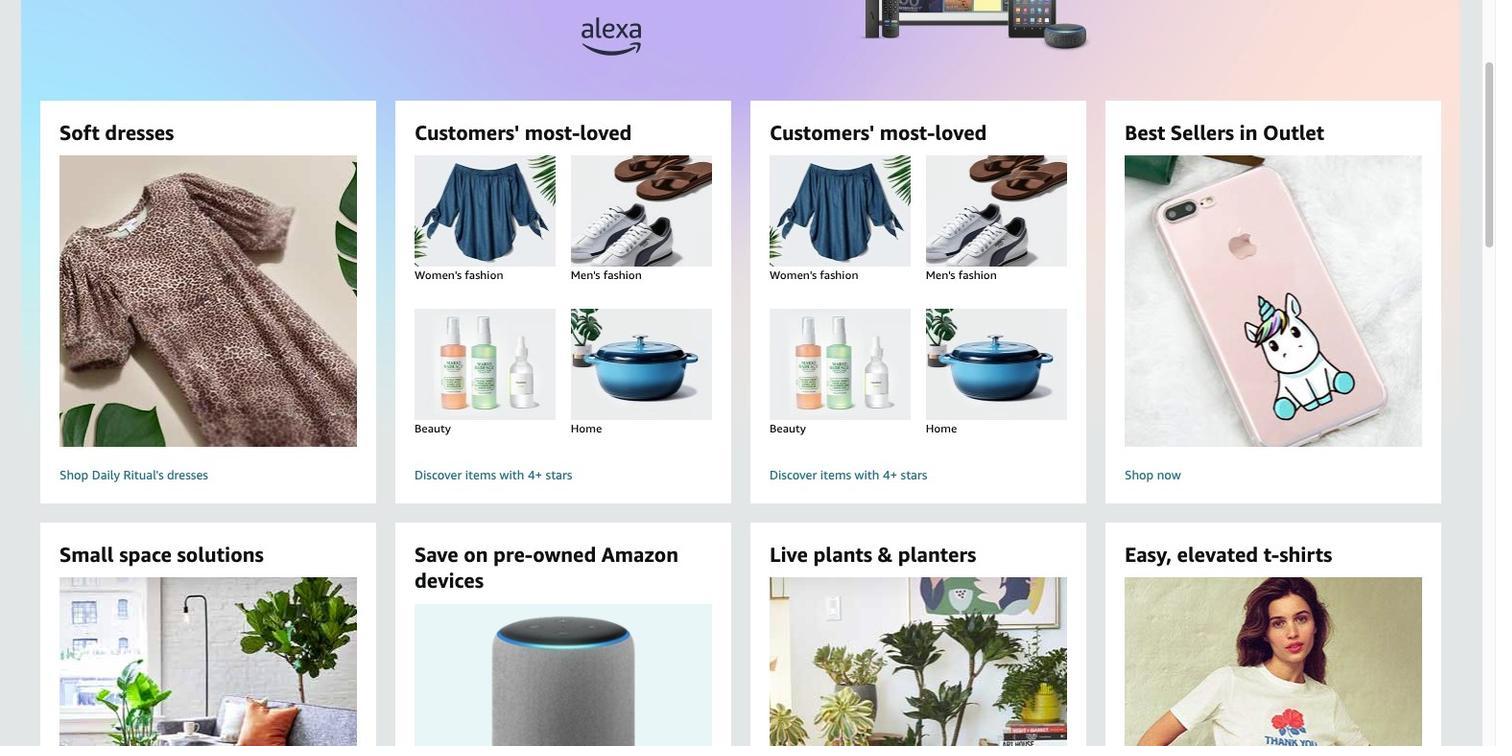 Task type: vqa. For each thing, say whether or not it's contained in the screenshot.
rightmost Women's fashion
yes



Task type: locate. For each thing, give the bounding box(es) containing it.
0 horizontal spatial discover items with 4+ stars link
[[415, 467, 712, 485]]

beauty for 2nd home link from the right's discover items with 4+ stars link
[[415, 421, 451, 436]]

discover up live
[[770, 468, 817, 483]]

save on pre-owned amazon devices
[[415, 543, 679, 594]]

2 with from the left
[[855, 468, 880, 483]]

men's fashion
[[571, 268, 642, 282], [926, 268, 997, 282]]

0 horizontal spatial home link
[[553, 309, 731, 455]]

women's
[[415, 268, 462, 282], [770, 268, 817, 282]]

1 horizontal spatial beauty
[[770, 421, 806, 436]]

stars up planters
[[901, 468, 928, 483]]

items for 2nd home link from the right's discover items with 4+ stars link
[[465, 468, 496, 483]]

owned
[[533, 543, 597, 567]]

most-
[[525, 121, 580, 145], [880, 121, 935, 145]]

solutions
[[177, 543, 264, 567]]

0 horizontal spatial shop
[[60, 468, 89, 483]]

1 women's fashion image from the left
[[396, 156, 575, 267]]

4+ for second home link
[[883, 468, 898, 483]]

women's fashion image for 2nd home link from the right
[[396, 156, 575, 267]]

1 women's from the left
[[415, 268, 462, 282]]

2 women's fashion link from the left
[[751, 156, 930, 302]]

discover items with 4+ stars up plants
[[770, 468, 928, 483]]

1 with from the left
[[500, 468, 525, 483]]

stars
[[546, 468, 573, 483], [901, 468, 928, 483]]

1 beauty from the left
[[415, 421, 451, 436]]

2 discover items with 4+ stars from the left
[[770, 468, 928, 483]]

1 horizontal spatial shop
[[1125, 468, 1154, 483]]

with up live plants & planters
[[855, 468, 880, 483]]

0 horizontal spatial with
[[500, 468, 525, 483]]

items for discover items with 4+ stars link corresponding to second home link
[[821, 468, 852, 483]]

soft
[[60, 121, 100, 145]]

2 items from the left
[[821, 468, 852, 483]]

live
[[770, 543, 808, 567]]

0 horizontal spatial beauty image
[[396, 309, 575, 420]]

men's fashion image
[[553, 156, 731, 267], [908, 156, 1086, 267]]

beauty for discover items with 4+ stars link corresponding to second home link
[[770, 421, 806, 436]]

0 horizontal spatial women's fashion
[[415, 268, 504, 282]]

2 shop from the left
[[1125, 468, 1154, 483]]

1 horizontal spatial items
[[821, 468, 852, 483]]

space
[[119, 543, 172, 567]]

1 horizontal spatial women's fashion
[[770, 268, 859, 282]]

1 horizontal spatial 4+
[[883, 468, 898, 483]]

4+ up &
[[883, 468, 898, 483]]

sellers
[[1171, 121, 1235, 145]]

stars for second home link
[[901, 468, 928, 483]]

men's fashion link for second home link the women's fashion 'image'
[[908, 156, 1086, 302]]

1 men's from the left
[[571, 268, 601, 282]]

easy,
[[1125, 543, 1172, 567]]

women's for the women's fashion 'image' corresponding to 2nd home link from the right
[[415, 268, 462, 282]]

2 women's fashion image from the left
[[751, 156, 930, 267]]

discover items with 4+ stars up on
[[415, 468, 573, 483]]

0 horizontal spatial beauty link
[[396, 309, 575, 455]]

2 home image from the left
[[908, 309, 1086, 420]]

customers' most-loved for 2nd home link from the right women's fashion link
[[415, 121, 632, 145]]

1 horizontal spatial customers'
[[770, 121, 875, 145]]

0 horizontal spatial men's fashion
[[571, 268, 642, 282]]

dresses right soft
[[105, 121, 174, 145]]

1 horizontal spatial women's fashion image
[[751, 156, 930, 267]]

1 customers' most-loved from the left
[[415, 121, 632, 145]]

1 items from the left
[[465, 468, 496, 483]]

1 horizontal spatial home image
[[908, 309, 1086, 420]]

men's fashion link
[[553, 156, 731, 302], [908, 156, 1086, 302]]

best sellers in outlet image
[[1092, 156, 1456, 447]]

stars up owned
[[546, 468, 573, 483]]

beauty link for home image related to women's fashion link associated with second home link
[[751, 309, 930, 455]]

0 horizontal spatial men's fashion link
[[553, 156, 731, 302]]

beauty
[[415, 421, 451, 436], [770, 421, 806, 436]]

1 horizontal spatial women's fashion link
[[751, 156, 930, 302]]

2 loved from the left
[[935, 121, 987, 145]]

1 horizontal spatial women's
[[770, 268, 817, 282]]

women's fashion for second home link the women's fashion 'image'
[[770, 268, 859, 282]]

beauty image
[[396, 309, 575, 420], [751, 309, 930, 420]]

customers'
[[415, 121, 520, 145], [770, 121, 875, 145]]

shop
[[60, 468, 89, 483], [1125, 468, 1154, 483]]

home
[[571, 421, 602, 436], [926, 421, 958, 436]]

discover items with 4+ stars link
[[415, 467, 712, 485], [770, 467, 1068, 485]]

1 horizontal spatial men's fashion link
[[908, 156, 1086, 302]]

0 horizontal spatial men's fashion image
[[553, 156, 731, 267]]

live plants & planters image
[[737, 578, 1101, 747]]

0 horizontal spatial most-
[[525, 121, 580, 145]]

1 vertical spatial dresses
[[167, 468, 208, 483]]

with
[[500, 468, 525, 483], [855, 468, 880, 483]]

1 loved from the left
[[580, 121, 632, 145]]

0 horizontal spatial women's fashion link
[[396, 156, 575, 302]]

2 discover items with 4+ stars link from the left
[[770, 467, 1068, 485]]

1 discover from the left
[[415, 468, 462, 483]]

fashion for women's fashion link associated with second home link
[[820, 268, 859, 282]]

1 horizontal spatial discover items with 4+ stars
[[770, 468, 928, 483]]

beauty link for 2nd home link from the right women's fashion link's home image
[[396, 309, 575, 455]]

fashion for second home link the women's fashion 'image''s men's fashion link
[[959, 268, 997, 282]]

1 horizontal spatial home link
[[908, 309, 1086, 455]]

4+
[[528, 468, 543, 483], [883, 468, 898, 483]]

0 horizontal spatial beauty
[[415, 421, 451, 436]]

2 women's from the left
[[770, 268, 817, 282]]

daily
[[92, 468, 120, 483]]

0 horizontal spatial women's
[[415, 268, 462, 282]]

0 horizontal spatial items
[[465, 468, 496, 483]]

women's for second home link the women's fashion 'image'
[[770, 268, 817, 282]]

0 vertical spatial dresses
[[105, 121, 174, 145]]

devices with alexa. image of echo show 15, fire 7, fire tv stick (hd stick with 2021 alexa voice remote), and echo dot (3rd gen). image
[[21, 0, 1461, 437]]

shop for best sellers in outlet
[[1125, 468, 1154, 483]]

0 horizontal spatial customers' most-loved
[[415, 121, 632, 145]]

2 beauty link from the left
[[751, 309, 930, 455]]

2 stars from the left
[[901, 468, 928, 483]]

1 beauty image from the left
[[396, 309, 575, 420]]

1 horizontal spatial discover
[[770, 468, 817, 483]]

shop left now
[[1125, 468, 1154, 483]]

0 horizontal spatial discover
[[415, 468, 462, 483]]

beauty image for 2nd home link from the right
[[396, 309, 575, 420]]

men's fashion image for women's fashion link associated with second home link
[[908, 156, 1086, 267]]

customers' most-loved
[[415, 121, 632, 145], [770, 121, 987, 145]]

women's fashion image
[[396, 156, 575, 267], [751, 156, 930, 267]]

dresses inside the shop daily ritual's dresses link
[[167, 468, 208, 483]]

1 horizontal spatial beauty image
[[751, 309, 930, 420]]

0 horizontal spatial men's
[[571, 268, 601, 282]]

1 horizontal spatial men's fashion image
[[908, 156, 1086, 267]]

2 most- from the left
[[880, 121, 935, 145]]

2 men's fashion from the left
[[926, 268, 997, 282]]

men's
[[571, 268, 601, 282], [926, 268, 956, 282]]

easy, elevated t-shirts
[[1125, 543, 1333, 567]]

small
[[60, 543, 114, 567]]

1 women's fashion link from the left
[[396, 156, 575, 302]]

1 men's fashion from the left
[[571, 268, 642, 282]]

0 horizontal spatial discover items with 4+ stars
[[415, 468, 573, 483]]

best
[[1125, 121, 1166, 145]]

2 fashion from the left
[[604, 268, 642, 282]]

dresses
[[105, 121, 174, 145], [167, 468, 208, 483]]

discover items with 4+ stars link up planters
[[770, 467, 1068, 485]]

0 horizontal spatial customers'
[[415, 121, 520, 145]]

3 fashion from the left
[[820, 268, 859, 282]]

1 horizontal spatial with
[[855, 468, 880, 483]]

1 horizontal spatial beauty link
[[751, 309, 930, 455]]

1 stars from the left
[[546, 468, 573, 483]]

elevated
[[1178, 543, 1259, 567]]

in
[[1240, 121, 1258, 145]]

2 4+ from the left
[[883, 468, 898, 483]]

1 fashion from the left
[[465, 268, 504, 282]]

items
[[465, 468, 496, 483], [821, 468, 852, 483]]

items up plants
[[821, 468, 852, 483]]

2 customers' from the left
[[770, 121, 875, 145]]

1 horizontal spatial men's
[[926, 268, 956, 282]]

discover up save at the left of page
[[415, 468, 462, 483]]

1 horizontal spatial stars
[[901, 468, 928, 483]]

1 most- from the left
[[525, 121, 580, 145]]

1 shop from the left
[[60, 468, 89, 483]]

1 horizontal spatial customers' most-loved
[[770, 121, 987, 145]]

1 discover items with 4+ stars link from the left
[[415, 467, 712, 485]]

1 home image from the left
[[553, 309, 731, 420]]

1 horizontal spatial discover items with 4+ stars link
[[770, 467, 1068, 485]]

men's for second home link the women's fashion 'image'
[[926, 268, 956, 282]]

1 women's fashion from the left
[[415, 268, 504, 282]]

pre-
[[493, 543, 533, 567]]

4 fashion from the left
[[959, 268, 997, 282]]

1 horizontal spatial men's fashion
[[926, 268, 997, 282]]

amazon
[[602, 543, 679, 567]]

with up pre-
[[500, 468, 525, 483]]

1 horizontal spatial loved
[[935, 121, 987, 145]]

soft dresses
[[60, 121, 174, 145]]

items up on
[[465, 468, 496, 483]]

discover items with 4+ stars link up owned
[[415, 467, 712, 485]]

home link
[[553, 309, 731, 455], [908, 309, 1086, 455]]

2 men's fashion image from the left
[[908, 156, 1086, 267]]

0 horizontal spatial stars
[[546, 468, 573, 483]]

1 customers' from the left
[[415, 121, 520, 145]]

shop now link
[[1125, 467, 1423, 485]]

1 horizontal spatial most-
[[880, 121, 935, 145]]

1 men's fashion image from the left
[[553, 156, 731, 267]]

0 horizontal spatial 4+
[[528, 468, 543, 483]]

2 beauty image from the left
[[751, 309, 930, 420]]

discover items with 4+ stars link for 2nd home link from the right
[[415, 467, 712, 485]]

4+ up pre-
[[528, 468, 543, 483]]

2 discover from the left
[[770, 468, 817, 483]]

2 men's fashion link from the left
[[908, 156, 1086, 302]]

women's fashion
[[415, 268, 504, 282], [770, 268, 859, 282]]

0 horizontal spatial women's fashion image
[[396, 156, 575, 267]]

1 discover items with 4+ stars from the left
[[415, 468, 573, 483]]

2 home from the left
[[926, 421, 958, 436]]

shop left 'daily'
[[60, 468, 89, 483]]

0 horizontal spatial home
[[571, 421, 602, 436]]

most- for second home link the women's fashion 'image''s men's fashion link
[[880, 121, 935, 145]]

plants
[[814, 543, 873, 567]]

1 beauty link from the left
[[396, 309, 575, 455]]

dresses right ritual's
[[167, 468, 208, 483]]

beauty image for second home link
[[751, 309, 930, 420]]

2 women's fashion from the left
[[770, 268, 859, 282]]

2 beauty from the left
[[770, 421, 806, 436]]

0 horizontal spatial loved
[[580, 121, 632, 145]]

home image
[[553, 309, 731, 420], [908, 309, 1086, 420]]

1 men's fashion link from the left
[[553, 156, 731, 302]]

fashion
[[465, 268, 504, 282], [604, 268, 642, 282], [820, 268, 859, 282], [959, 268, 997, 282]]

2 men's from the left
[[926, 268, 956, 282]]

discover items with 4+ stars
[[415, 468, 573, 483], [770, 468, 928, 483]]

1 home from the left
[[571, 421, 602, 436]]

0 horizontal spatial home image
[[553, 309, 731, 420]]

1 horizontal spatial home
[[926, 421, 958, 436]]

men's fashion for second home link the women's fashion 'image'
[[926, 268, 997, 282]]

beauty link
[[396, 309, 575, 455], [751, 309, 930, 455]]

2 customers' most-loved from the left
[[770, 121, 987, 145]]

women's fashion link
[[396, 156, 575, 302], [751, 156, 930, 302]]

loved
[[580, 121, 632, 145], [935, 121, 987, 145]]

1 4+ from the left
[[528, 468, 543, 483]]

women's fashion for the women's fashion 'image' corresponding to 2nd home link from the right
[[415, 268, 504, 282]]

discover
[[415, 468, 462, 483], [770, 468, 817, 483]]

home for home image related to women's fashion link associated with second home link
[[926, 421, 958, 436]]



Task type: describe. For each thing, give the bounding box(es) containing it.
shop daily ritual's dresses link
[[60, 467, 357, 485]]

&
[[878, 543, 893, 567]]

discover items with 4+ stars link for second home link
[[770, 467, 1068, 485]]

with for second home link
[[855, 468, 880, 483]]

t-
[[1264, 543, 1280, 567]]

4+ for 2nd home link from the right
[[528, 468, 543, 483]]

ritual's
[[123, 468, 164, 483]]

shop for soft dresses
[[60, 468, 89, 483]]

loved for women's fashion link associated with second home link
[[935, 121, 987, 145]]

shirts
[[1280, 543, 1333, 567]]

home image for women's fashion link associated with second home link
[[908, 309, 1086, 420]]

devices
[[415, 570, 484, 594]]

now
[[1158, 468, 1182, 483]]

men's fashion link for the women's fashion 'image' corresponding to 2nd home link from the right
[[553, 156, 731, 302]]

make every day your softest image
[[27, 156, 390, 447]]

planters
[[898, 543, 977, 567]]

shop now
[[1125, 468, 1182, 483]]

easy, elevated t-shirts image
[[1092, 578, 1456, 747]]

customers' for the women's fashion 'image' corresponding to 2nd home link from the right
[[415, 121, 520, 145]]

live plants & planters
[[770, 543, 977, 567]]

outlet
[[1264, 121, 1325, 145]]

discover items with 4+ stars for second home link
[[770, 468, 928, 483]]

save
[[415, 543, 459, 567]]

loved for 2nd home link from the right women's fashion link
[[580, 121, 632, 145]]

discover for 2nd home link from the right
[[415, 468, 462, 483]]

most- for men's fashion link related to the women's fashion 'image' corresponding to 2nd home link from the right
[[525, 121, 580, 145]]

women's fashion link for second home link
[[751, 156, 930, 302]]

small space furniture solutions image
[[27, 578, 390, 747]]

stars for 2nd home link from the right
[[546, 468, 573, 483]]

on
[[464, 543, 488, 567]]

home for 2nd home link from the right women's fashion link's home image
[[571, 421, 602, 436]]

fashion for men's fashion link related to the women's fashion 'image' corresponding to 2nd home link from the right
[[604, 268, 642, 282]]

customers' most-loved for women's fashion link associated with second home link
[[770, 121, 987, 145]]

men's fashion image for 2nd home link from the right women's fashion link
[[553, 156, 731, 267]]

men's fashion for the women's fashion 'image' corresponding to 2nd home link from the right
[[571, 268, 642, 282]]

save on pre-owned amazon devices image
[[398, 604, 729, 747]]

best sellers in outlet
[[1125, 121, 1325, 145]]

customers' for second home link the women's fashion 'image'
[[770, 121, 875, 145]]

home image for 2nd home link from the right women's fashion link
[[553, 309, 731, 420]]

small space solutions
[[60, 543, 264, 567]]

women's fashion image for second home link
[[751, 156, 930, 267]]

2 home link from the left
[[908, 309, 1086, 455]]

with for 2nd home link from the right
[[500, 468, 525, 483]]

fashion for 2nd home link from the right women's fashion link
[[465, 268, 504, 282]]

discover items with 4+ stars for 2nd home link from the right
[[415, 468, 573, 483]]

discover for second home link
[[770, 468, 817, 483]]

men's for the women's fashion 'image' corresponding to 2nd home link from the right
[[571, 268, 601, 282]]

women's fashion link for 2nd home link from the right
[[396, 156, 575, 302]]

1 home link from the left
[[553, 309, 731, 455]]

shop daily ritual's dresses
[[60, 468, 208, 483]]



